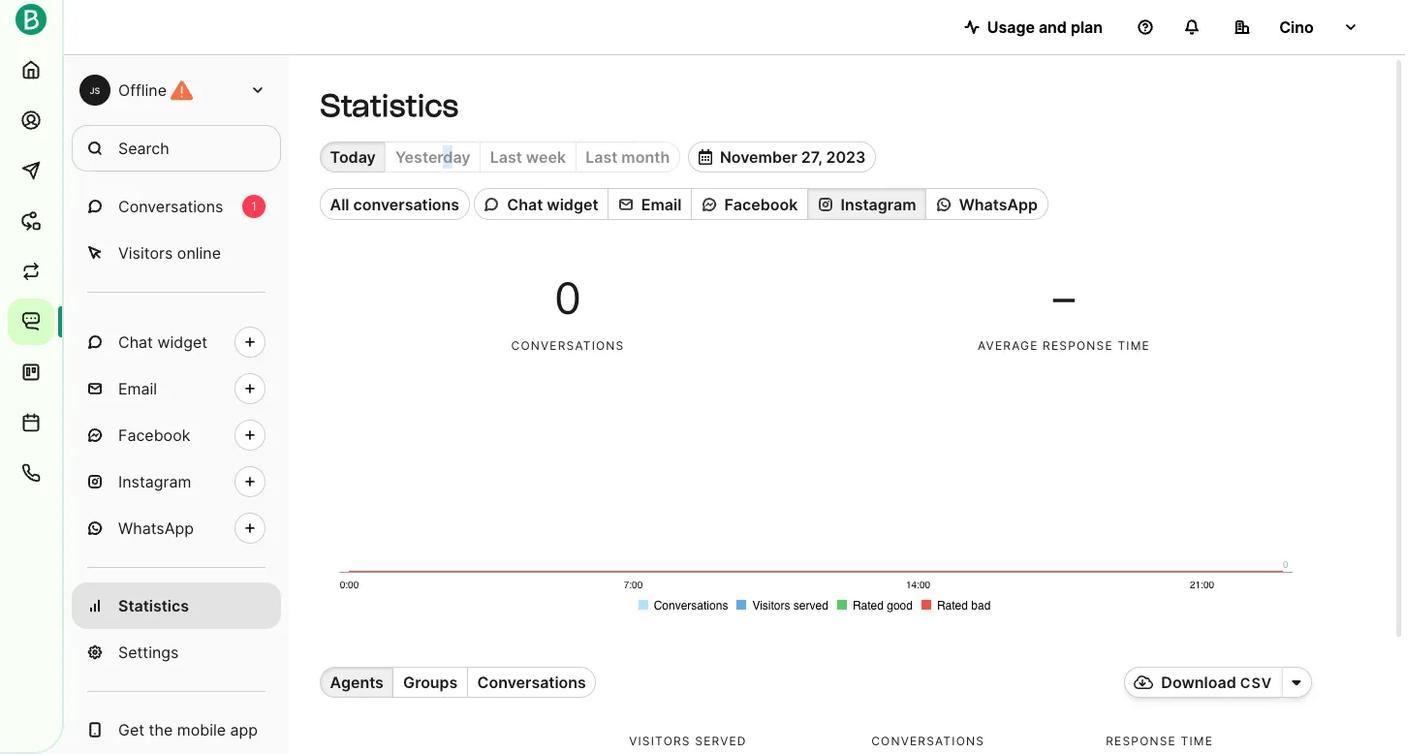 Task type: vqa. For each thing, say whether or not it's contained in the screenshot.
"from"
no



Task type: locate. For each thing, give the bounding box(es) containing it.
1 vertical spatial email
[[118, 379, 157, 399]]

visitors left online on the top left of the page
[[118, 243, 173, 263]]

–
[[1054, 272, 1075, 325]]

1 vertical spatial chat
[[118, 333, 153, 352]]

statistics up today
[[320, 87, 459, 124]]

0 vertical spatial email
[[642, 194, 682, 214]]

average response time
[[978, 338, 1151, 353]]

1 horizontal spatial conversations
[[478, 673, 587, 692]]

0 vertical spatial conversations
[[118, 197, 223, 216]]

email
[[642, 194, 682, 214], [118, 379, 157, 399]]

settings link
[[72, 629, 281, 676]]

get the mobile app
[[118, 720, 258, 740]]

instagram down the facebook link
[[118, 472, 191, 492]]

get
[[118, 720, 145, 740]]

1 horizontal spatial whatsapp
[[960, 194, 1039, 214]]

0 vertical spatial chat widget
[[507, 194, 599, 214]]

chat widget link
[[72, 319, 281, 366]]

widget up email link
[[157, 333, 208, 352]]

visitors left served
[[629, 734, 691, 749]]

0 horizontal spatial whatsapp
[[118, 519, 194, 538]]

0 horizontal spatial widget
[[157, 333, 208, 352]]

1 horizontal spatial instagram
[[841, 194, 917, 214]]

0 horizontal spatial visitors
[[118, 243, 173, 263]]

time
[[1118, 338, 1151, 353], [1181, 734, 1214, 749]]

whatsapp button
[[926, 188, 1049, 220]]

response time
[[1107, 734, 1214, 749]]

1 horizontal spatial visitors
[[629, 734, 691, 749]]

0 horizontal spatial email
[[118, 379, 157, 399]]

get the mobile app link
[[72, 707, 281, 753]]

1 horizontal spatial email
[[642, 194, 682, 214]]

november 27, 2023 button
[[689, 142, 877, 173]]

0 vertical spatial whatsapp
[[960, 194, 1039, 214]]

visitors inside visitors online link
[[118, 243, 173, 263]]

and
[[1039, 17, 1067, 37]]

0 vertical spatial facebook
[[725, 194, 798, 214]]

all
[[330, 194, 350, 214]]

chat widget inside button
[[507, 194, 599, 214]]

0 horizontal spatial conversations
[[353, 194, 460, 214]]

2 vertical spatial conversations
[[872, 734, 985, 749]]

search
[[118, 139, 169, 158]]

1 vertical spatial instagram
[[118, 472, 191, 492]]

0 horizontal spatial statistics
[[118, 596, 189, 616]]

whatsapp link
[[72, 505, 281, 552]]

average
[[978, 338, 1039, 353]]

instagram inside button
[[841, 194, 917, 214]]

email down the chat widget link
[[118, 379, 157, 399]]

november 27, 2023
[[720, 148, 866, 167]]

1 vertical spatial visitors
[[629, 734, 691, 749]]

settings
[[118, 643, 179, 662]]

widget left email button
[[547, 194, 599, 214]]

0 vertical spatial instagram
[[841, 194, 917, 214]]

groups
[[403, 673, 458, 692]]

usage
[[988, 17, 1035, 37]]

visitors online
[[118, 243, 221, 263]]

2 horizontal spatial conversations
[[872, 734, 985, 749]]

statistics
[[320, 87, 459, 124], [118, 596, 189, 616]]

chat widget
[[507, 194, 599, 214], [118, 333, 208, 352]]

1 vertical spatial time
[[1181, 734, 1214, 749]]

facebook
[[725, 194, 798, 214], [118, 426, 190, 445]]

0 vertical spatial widget
[[547, 194, 599, 214]]

all conversations button
[[320, 188, 470, 220]]

1 vertical spatial facebook
[[118, 426, 190, 445]]

1 horizontal spatial chat
[[507, 194, 543, 214]]

visitors
[[118, 243, 173, 263], [629, 734, 691, 749]]

download csv
[[1162, 673, 1273, 692]]

widget
[[547, 194, 599, 214], [157, 333, 208, 352]]

0 horizontal spatial chat
[[118, 333, 153, 352]]

email left facebook button
[[642, 194, 682, 214]]

0 vertical spatial visitors
[[118, 243, 173, 263]]

instagram button
[[808, 188, 926, 220]]

cino
[[1280, 17, 1315, 37]]

conversations inside button
[[353, 194, 460, 214]]

1 horizontal spatial chat widget
[[507, 194, 599, 214]]

1 vertical spatial widget
[[157, 333, 208, 352]]

response
[[1107, 734, 1177, 749]]

email inside button
[[642, 194, 682, 214]]

1 horizontal spatial facebook
[[725, 194, 798, 214]]

whatsapp
[[960, 194, 1039, 214], [118, 519, 194, 538]]

0 horizontal spatial instagram
[[118, 472, 191, 492]]

0 vertical spatial time
[[1118, 338, 1151, 353]]

0 vertical spatial conversations
[[353, 194, 460, 214]]

chat widget up 0
[[507, 194, 599, 214]]

0 vertical spatial statistics
[[320, 87, 459, 124]]

0 horizontal spatial chat widget
[[118, 333, 208, 352]]

cino button
[[1220, 8, 1375, 47]]

today button
[[320, 142, 385, 173]]

chat
[[507, 194, 543, 214], [118, 333, 153, 352]]

agents
[[330, 673, 384, 692]]

conversations right all
[[353, 194, 460, 214]]

conversations down 0
[[512, 338, 625, 353]]

today
[[330, 148, 376, 167]]

facebook up instagram link
[[118, 426, 190, 445]]

1 horizontal spatial widget
[[547, 194, 599, 214]]

instagram
[[841, 194, 917, 214], [118, 472, 191, 492]]

whatsapp inside button
[[960, 194, 1039, 214]]

1 vertical spatial conversations
[[512, 338, 625, 353]]

instagram down '2023'
[[841, 194, 917, 214]]

1 vertical spatial statistics
[[118, 596, 189, 616]]

1 horizontal spatial conversations
[[512, 338, 625, 353]]

chat widget up email link
[[118, 333, 208, 352]]

facebook down november
[[725, 194, 798, 214]]

conversations
[[118, 197, 223, 216], [478, 673, 587, 692], [872, 734, 985, 749]]

chat widget button
[[474, 188, 608, 220]]

conversations
[[353, 194, 460, 214], [512, 338, 625, 353]]

1 vertical spatial conversations
[[478, 673, 587, 692]]

0 vertical spatial chat
[[507, 194, 543, 214]]

mobile
[[177, 720, 226, 740]]

visitors for visitors online
[[118, 243, 173, 263]]

plan
[[1071, 17, 1103, 37]]

1 horizontal spatial time
[[1181, 734, 1214, 749]]

november
[[720, 148, 798, 167]]

response
[[1043, 338, 1114, 353]]

facebook button
[[691, 188, 808, 220]]

statistics up settings
[[118, 596, 189, 616]]



Task type: describe. For each thing, give the bounding box(es) containing it.
0
[[555, 272, 582, 325]]

1 vertical spatial whatsapp
[[118, 519, 194, 538]]

facebook inside facebook button
[[725, 194, 798, 214]]

27,
[[802, 148, 823, 167]]

the
[[149, 720, 173, 740]]

served
[[695, 734, 747, 749]]

1 vertical spatial chat widget
[[118, 333, 208, 352]]

0 horizontal spatial time
[[1118, 338, 1151, 353]]

facebook link
[[72, 412, 281, 459]]

usage and plan
[[988, 17, 1103, 37]]

conversations inside 'button'
[[478, 673, 587, 692]]

online
[[177, 243, 221, 263]]

0 horizontal spatial facebook
[[118, 426, 190, 445]]

conversations button
[[467, 667, 597, 698]]

download
[[1162, 673, 1237, 692]]

email link
[[72, 366, 281, 412]]

usage and plan button
[[949, 8, 1119, 47]]

email button
[[608, 188, 691, 220]]

1 horizontal spatial statistics
[[320, 87, 459, 124]]

chat inside button
[[507, 194, 543, 214]]

app
[[230, 720, 258, 740]]

js
[[90, 85, 100, 96]]

csv
[[1241, 675, 1273, 691]]

1
[[251, 199, 257, 213]]

0 horizontal spatial conversations
[[118, 197, 223, 216]]

all conversations
[[330, 194, 460, 214]]

2023
[[827, 148, 866, 167]]

search link
[[72, 125, 281, 172]]

visitors online link
[[72, 230, 281, 276]]

statistics link
[[72, 583, 281, 629]]

groups button
[[393, 667, 467, 698]]

visitors for visitors served
[[629, 734, 691, 749]]

solo image
[[1293, 675, 1303, 691]]

instagram link
[[72, 459, 281, 505]]

widget inside button
[[547, 194, 599, 214]]

offline
[[118, 80, 167, 100]]

visitors served
[[629, 734, 747, 749]]

agents button
[[320, 667, 393, 698]]



